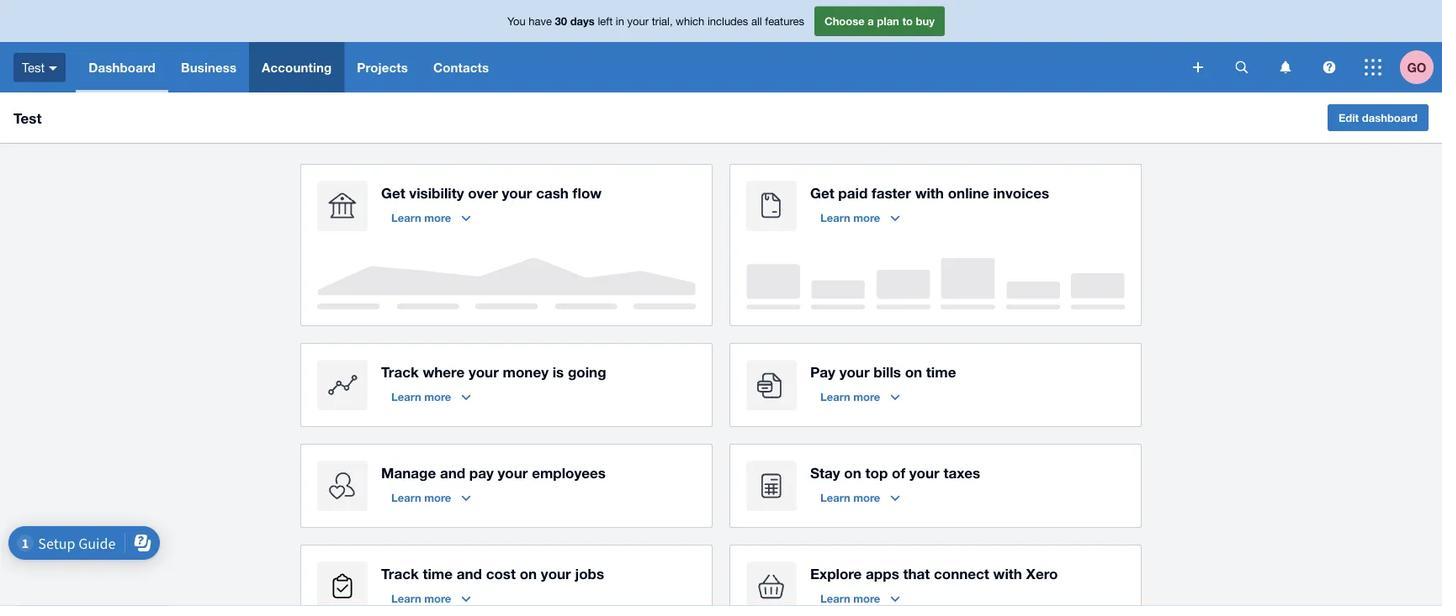 Task type: describe. For each thing, give the bounding box(es) containing it.
more for paid
[[853, 211, 880, 224]]

xero
[[1026, 565, 1058, 582]]

learn for your
[[820, 390, 850, 403]]

2 horizontal spatial on
[[905, 363, 922, 380]]

get for get paid faster with online invoices
[[810, 184, 834, 201]]

stay on top of your taxes
[[810, 464, 980, 481]]

cost
[[486, 565, 516, 582]]

learn more for on
[[820, 491, 880, 504]]

3 svg image from the left
[[1323, 61, 1336, 74]]

test inside popup button
[[22, 60, 45, 75]]

1 vertical spatial and
[[457, 565, 482, 582]]

stay
[[810, 464, 840, 481]]

get visibility over your cash flow
[[381, 184, 602, 201]]

invoices preview bar graph image
[[746, 258, 1125, 310]]

pay your bills on time
[[810, 363, 956, 380]]

track for track where your money is going
[[381, 363, 419, 380]]

track money icon image
[[317, 360, 368, 411]]

choose a plan to buy
[[825, 15, 935, 28]]

0 horizontal spatial time
[[423, 565, 453, 582]]

over
[[468, 184, 498, 201]]

dashboard
[[1362, 111, 1418, 124]]

invoices icon image
[[746, 181, 797, 231]]

0 horizontal spatial on
[[520, 565, 537, 582]]

projects button
[[344, 42, 421, 93]]

projects icon image
[[317, 562, 368, 607]]

invoices
[[993, 184, 1049, 201]]

flow
[[573, 184, 602, 201]]

online
[[948, 184, 989, 201]]

2 svg image from the left
[[1280, 61, 1291, 74]]

to
[[902, 15, 913, 28]]

track for track time and cost on your jobs
[[381, 565, 419, 582]]

edit
[[1339, 111, 1359, 124]]

bills icon image
[[746, 360, 797, 411]]

you have 30 days left in your trial, which includes all features
[[507, 15, 804, 28]]

more for your
[[853, 390, 880, 403]]

learn for where
[[391, 390, 421, 403]]

explore apps that connect with xero
[[810, 565, 1058, 582]]

business button
[[168, 42, 249, 93]]

1 svg image from the left
[[1236, 61, 1248, 74]]

learn more for apps
[[820, 592, 880, 605]]

learn more button for and
[[381, 485, 481, 512]]

taxes
[[944, 464, 980, 481]]

choose
[[825, 15, 865, 28]]

1 horizontal spatial time
[[926, 363, 956, 380]]

manage and pay your employees
[[381, 464, 606, 481]]

contacts
[[433, 60, 489, 75]]

learn for apps
[[820, 592, 850, 605]]

accounting
[[262, 60, 332, 75]]

add-ons icon image
[[746, 562, 797, 607]]

banner containing dashboard
[[0, 0, 1442, 93]]

track time and cost on your jobs
[[381, 565, 604, 582]]

30
[[555, 15, 567, 28]]

learn more for your
[[820, 390, 880, 403]]

have
[[529, 15, 552, 28]]

connect
[[934, 565, 989, 582]]

projects
[[357, 60, 408, 75]]

learn for time
[[391, 592, 421, 605]]

learn more for and
[[391, 491, 451, 504]]

taxes icon image
[[746, 461, 797, 512]]

learn more for paid
[[820, 211, 880, 224]]

learn for on
[[820, 491, 850, 504]]

1 vertical spatial test
[[13, 109, 42, 126]]

employees icon image
[[317, 461, 368, 512]]

visibility
[[409, 184, 464, 201]]

manage
[[381, 464, 436, 481]]

pay
[[810, 363, 835, 380]]

days
[[570, 15, 595, 28]]

1 horizontal spatial on
[[844, 464, 861, 481]]

learn more button for visibility
[[381, 204, 481, 231]]

banking icon image
[[317, 181, 368, 231]]

of
[[892, 464, 905, 481]]

edit dashboard button
[[1328, 104, 1429, 131]]

learn more button for your
[[810, 384, 910, 411]]



Task type: vqa. For each thing, say whether or not it's contained in the screenshot.
'Dashboard' link
yes



Task type: locate. For each thing, give the bounding box(es) containing it.
learn for visibility
[[391, 211, 421, 224]]

employees
[[532, 464, 606, 481]]

and left pay
[[440, 464, 465, 481]]

0 vertical spatial with
[[915, 184, 944, 201]]

more
[[424, 211, 451, 224], [853, 211, 880, 224], [424, 390, 451, 403], [853, 390, 880, 403], [424, 491, 451, 504], [853, 491, 880, 504], [424, 592, 451, 605], [853, 592, 880, 605]]

more down visibility
[[424, 211, 451, 224]]

2 get from the left
[[810, 184, 834, 201]]

accounting button
[[249, 42, 344, 93]]

and
[[440, 464, 465, 481], [457, 565, 482, 582]]

learn more button down the manage at the left bottom of page
[[381, 485, 481, 512]]

in
[[616, 15, 624, 28]]

time left the cost
[[423, 565, 453, 582]]

svg image
[[1236, 61, 1248, 74], [1280, 61, 1291, 74], [1323, 61, 1336, 74]]

0 vertical spatial track
[[381, 363, 419, 380]]

pay
[[469, 464, 494, 481]]

track
[[381, 363, 419, 380], [381, 565, 419, 582]]

svg image
[[1365, 59, 1382, 76], [1193, 62, 1203, 72], [49, 66, 57, 70]]

with right faster
[[915, 184, 944, 201]]

paid
[[838, 184, 868, 201]]

includes
[[708, 15, 748, 28]]

on left top
[[844, 464, 861, 481]]

time right bills
[[926, 363, 956, 380]]

learn more down visibility
[[391, 211, 451, 224]]

0 vertical spatial on
[[905, 363, 922, 380]]

0 horizontal spatial svg image
[[1236, 61, 1248, 74]]

get for get visibility over your cash flow
[[381, 184, 405, 201]]

more down top
[[853, 491, 880, 504]]

learn down explore
[[820, 592, 850, 605]]

with
[[915, 184, 944, 201], [993, 565, 1022, 582]]

learn more down track time and cost on your jobs
[[391, 592, 451, 605]]

where
[[423, 363, 465, 380]]

faster
[[872, 184, 911, 201]]

track left where
[[381, 363, 419, 380]]

2 vertical spatial on
[[520, 565, 537, 582]]

more for on
[[853, 491, 880, 504]]

0 vertical spatial time
[[926, 363, 956, 380]]

more down pay your bills on time
[[853, 390, 880, 403]]

2 horizontal spatial svg image
[[1365, 59, 1382, 76]]

buy
[[916, 15, 935, 28]]

jobs
[[575, 565, 604, 582]]

1 get from the left
[[381, 184, 405, 201]]

learn down stay
[[820, 491, 850, 504]]

more for visibility
[[424, 211, 451, 224]]

svg image inside test popup button
[[49, 66, 57, 70]]

learn more for where
[[391, 390, 451, 403]]

learn right projects icon
[[391, 592, 421, 605]]

1 horizontal spatial svg image
[[1280, 61, 1291, 74]]

go button
[[1400, 42, 1442, 93]]

track right projects icon
[[381, 565, 419, 582]]

learn more button for time
[[381, 586, 481, 607]]

learn for and
[[391, 491, 421, 504]]

learn more button down top
[[810, 485, 910, 512]]

1 vertical spatial track
[[381, 565, 419, 582]]

on
[[905, 363, 922, 380], [844, 464, 861, 481], [520, 565, 537, 582]]

more down track time and cost on your jobs
[[424, 592, 451, 605]]

more for time
[[424, 592, 451, 605]]

explore
[[810, 565, 862, 582]]

your
[[627, 15, 649, 28], [502, 184, 532, 201], [469, 363, 499, 380], [839, 363, 870, 380], [498, 464, 528, 481], [909, 464, 940, 481], [541, 565, 571, 582]]

go
[[1407, 60, 1427, 75]]

learn for paid
[[820, 211, 850, 224]]

learn more down explore
[[820, 592, 880, 605]]

1 horizontal spatial with
[[993, 565, 1022, 582]]

on right bills
[[905, 363, 922, 380]]

learn more button down paid
[[810, 204, 910, 231]]

learn right the track money icon
[[391, 390, 421, 403]]

learn more for visibility
[[391, 211, 451, 224]]

test
[[22, 60, 45, 75], [13, 109, 42, 126]]

you
[[507, 15, 526, 28]]

learn more down where
[[391, 390, 451, 403]]

learn more
[[391, 211, 451, 224], [820, 211, 880, 224], [391, 390, 451, 403], [820, 390, 880, 403], [391, 491, 451, 504], [820, 491, 880, 504], [391, 592, 451, 605], [820, 592, 880, 605]]

learn more button
[[381, 204, 481, 231], [810, 204, 910, 231], [381, 384, 481, 411], [810, 384, 910, 411], [381, 485, 481, 512], [810, 485, 910, 512], [381, 586, 481, 607], [810, 586, 910, 607]]

that
[[903, 565, 930, 582]]

contacts button
[[421, 42, 502, 93]]

2 horizontal spatial svg image
[[1323, 61, 1336, 74]]

banking preview line graph image
[[317, 258, 696, 310]]

track where your money is going
[[381, 363, 606, 380]]

get
[[381, 184, 405, 201], [810, 184, 834, 201]]

get left paid
[[810, 184, 834, 201]]

which
[[676, 15, 704, 28]]

on right the cost
[[520, 565, 537, 582]]

0 vertical spatial test
[[22, 60, 45, 75]]

more for and
[[424, 491, 451, 504]]

learn more button for paid
[[810, 204, 910, 231]]

more down paid
[[853, 211, 880, 224]]

time
[[926, 363, 956, 380], [423, 565, 453, 582]]

plan
[[877, 15, 899, 28]]

more down apps
[[853, 592, 880, 605]]

get paid faster with online invoices
[[810, 184, 1049, 201]]

learn more button down track time and cost on your jobs
[[381, 586, 481, 607]]

learn more down stay
[[820, 491, 880, 504]]

features
[[765, 15, 804, 28]]

apps
[[866, 565, 899, 582]]

is
[[553, 363, 564, 380]]

more for where
[[424, 390, 451, 403]]

learn
[[391, 211, 421, 224], [820, 211, 850, 224], [391, 390, 421, 403], [820, 390, 850, 403], [391, 491, 421, 504], [820, 491, 850, 504], [391, 592, 421, 605], [820, 592, 850, 605]]

1 track from the top
[[381, 363, 419, 380]]

learn more button down where
[[381, 384, 481, 411]]

learn down pay
[[820, 390, 850, 403]]

learn down the manage at the left bottom of page
[[391, 491, 421, 504]]

left
[[598, 15, 613, 28]]

learn down paid
[[820, 211, 850, 224]]

bills
[[874, 363, 901, 380]]

0 horizontal spatial svg image
[[49, 66, 57, 70]]

get left visibility
[[381, 184, 405, 201]]

1 horizontal spatial svg image
[[1193, 62, 1203, 72]]

learn more down pay
[[820, 390, 880, 403]]

learn more button down visibility
[[381, 204, 481, 231]]

all
[[751, 15, 762, 28]]

1 vertical spatial on
[[844, 464, 861, 481]]

more for apps
[[853, 592, 880, 605]]

learn more down paid
[[820, 211, 880, 224]]

navigation containing dashboard
[[76, 42, 1181, 93]]

learn more button for where
[[381, 384, 481, 411]]

banner
[[0, 0, 1442, 93]]

learn more for time
[[391, 592, 451, 605]]

0 horizontal spatial with
[[915, 184, 944, 201]]

with left xero
[[993, 565, 1022, 582]]

2 track from the top
[[381, 565, 419, 582]]

1 horizontal spatial get
[[810, 184, 834, 201]]

money
[[503, 363, 549, 380]]

dashboard link
[[76, 42, 168, 93]]

business
[[181, 60, 237, 75]]

1 vertical spatial time
[[423, 565, 453, 582]]

0 vertical spatial and
[[440, 464, 465, 481]]

0 horizontal spatial get
[[381, 184, 405, 201]]

more down the manage at the left bottom of page
[[424, 491, 451, 504]]

going
[[568, 363, 606, 380]]

learn more button down apps
[[810, 586, 910, 607]]

dashboard
[[89, 60, 156, 75]]

more down where
[[424, 390, 451, 403]]

1 vertical spatial with
[[993, 565, 1022, 582]]

learn more down the manage at the left bottom of page
[[391, 491, 451, 504]]

edit dashboard
[[1339, 111, 1418, 124]]

learn more button for on
[[810, 485, 910, 512]]

a
[[868, 15, 874, 28]]

learn more button down pay your bills on time
[[810, 384, 910, 411]]

top
[[865, 464, 888, 481]]

and left the cost
[[457, 565, 482, 582]]

learn more button for apps
[[810, 586, 910, 607]]

trial,
[[652, 15, 673, 28]]

cash
[[536, 184, 569, 201]]

navigation
[[76, 42, 1181, 93]]

test button
[[0, 42, 76, 93]]

learn down visibility
[[391, 211, 421, 224]]



